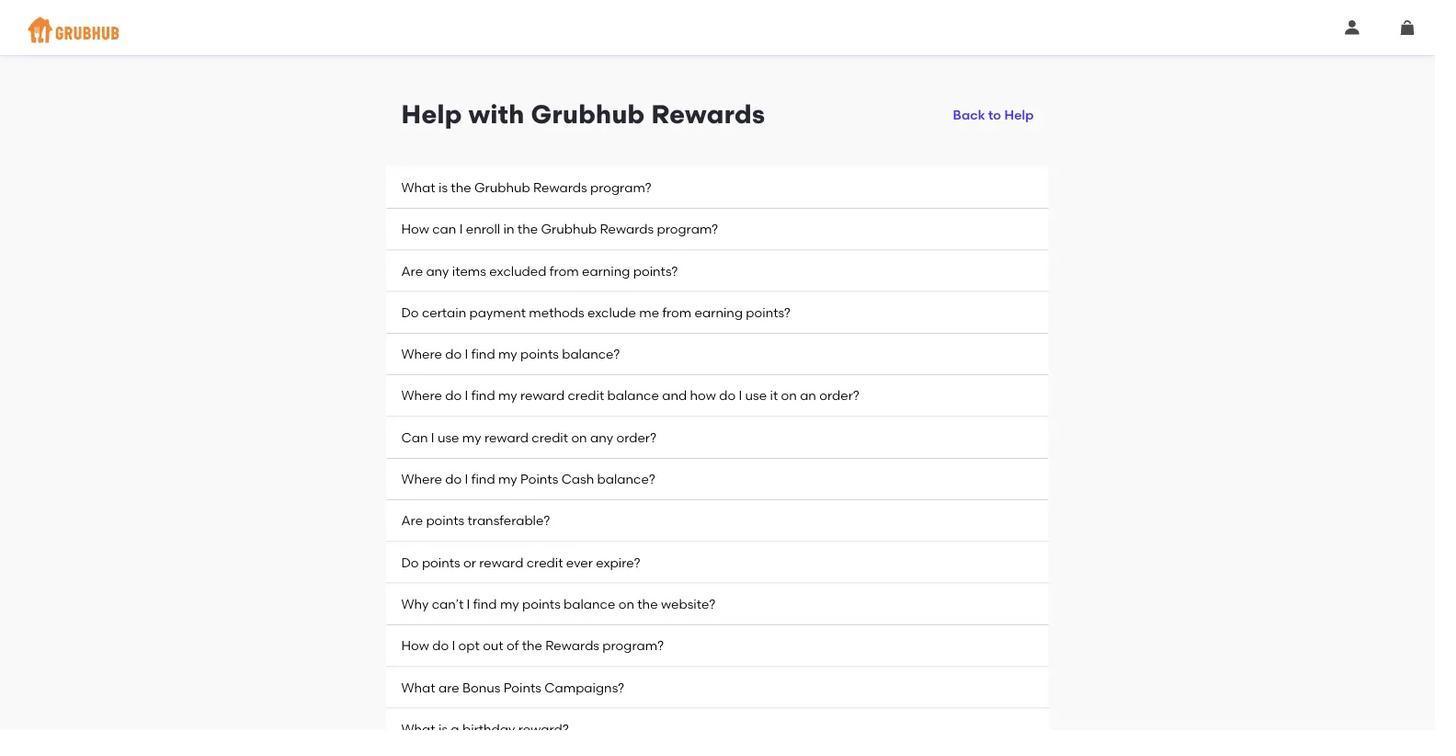 Task type: locate. For each thing, give the bounding box(es) containing it.
1 do from the top
[[401, 304, 419, 320]]

0 horizontal spatial from
[[550, 263, 579, 278]]

program? up how can i enroll in the grubhub rewards program? on the top of the page
[[590, 180, 652, 195]]

are points transferable? link
[[387, 500, 1049, 542]]

help right 'to'
[[1005, 107, 1034, 123]]

do down certain
[[445, 346, 462, 362]]

0 vertical spatial do
[[401, 304, 419, 320]]

2 vertical spatial on
[[619, 596, 634, 612]]

1 vertical spatial points?
[[746, 304, 791, 320]]

0 horizontal spatial points?
[[633, 263, 678, 278]]

how
[[690, 388, 716, 403]]

i for how do i opt out of the rewards program?
[[452, 638, 455, 653]]

are points transferable?
[[401, 513, 550, 528]]

balance left and
[[607, 388, 659, 403]]

1 vertical spatial balance?
[[597, 471, 655, 487]]

how
[[401, 221, 429, 237], [401, 638, 429, 653]]

order? right an
[[820, 388, 860, 403]]

do down where do i find my points balance?
[[445, 388, 462, 403]]

0 horizontal spatial order?
[[616, 429, 657, 445]]

balance
[[607, 388, 659, 403], [564, 596, 616, 612]]

0 vertical spatial are
[[401, 263, 423, 278]]

do certain payment methods exclude me from earning points? link
[[387, 292, 1049, 334]]

rewards
[[652, 99, 765, 130], [533, 180, 587, 195], [600, 221, 654, 237], [546, 638, 600, 653]]

1 vertical spatial how
[[401, 638, 429, 653]]

on down expire?
[[619, 596, 634, 612]]

payment
[[470, 304, 526, 320]]

i for where do i find my points cash balance?
[[465, 471, 468, 487]]

do
[[401, 304, 419, 320], [401, 554, 419, 570]]

find down payment
[[471, 346, 495, 362]]

an
[[800, 388, 816, 403]]

are any items excluded from earning points? link
[[387, 250, 1049, 292]]

1 vertical spatial reward
[[484, 429, 529, 445]]

grubhub
[[531, 99, 645, 130], [474, 180, 530, 195], [541, 221, 597, 237]]

find up the are points transferable? at the bottom of page
[[471, 471, 495, 487]]

1 where from the top
[[401, 346, 442, 362]]

earning
[[582, 263, 630, 278], [695, 304, 743, 320]]

points? up me
[[633, 263, 678, 278]]

1 vertical spatial any
[[590, 429, 613, 445]]

do
[[445, 346, 462, 362], [445, 388, 462, 403], [719, 388, 736, 403], [445, 471, 462, 487], [432, 638, 449, 653]]

earning down are any items excluded from earning points? link on the top of page
[[695, 304, 743, 320]]

points? down are any items excluded from earning points? link on the top of page
[[746, 304, 791, 320]]

credit
[[568, 388, 604, 403], [532, 429, 568, 445], [527, 554, 563, 570]]

i up the are points transferable? at the bottom of page
[[465, 471, 468, 487]]

0 horizontal spatial on
[[571, 429, 587, 445]]

0 vertical spatial credit
[[568, 388, 604, 403]]

balance?
[[562, 346, 620, 362], [597, 471, 655, 487]]

on up cash
[[571, 429, 587, 445]]

of
[[507, 638, 519, 653]]

0 vertical spatial on
[[781, 388, 797, 403]]

i for where do i find my points balance?
[[465, 346, 468, 362]]

0 horizontal spatial any
[[426, 263, 449, 278]]

any up cash
[[590, 429, 613, 445]]

from
[[550, 263, 579, 278], [662, 304, 692, 320]]

0 horizontal spatial help
[[401, 99, 462, 130]]

0 vertical spatial balance?
[[562, 346, 620, 362]]

reward up where do i find my points cash balance?
[[484, 429, 529, 445]]

the
[[451, 180, 471, 195], [518, 221, 538, 237], [638, 596, 658, 612], [522, 638, 543, 653]]

are for are points transferable?
[[401, 513, 423, 528]]

use right 'can'
[[438, 429, 459, 445]]

balance? right cash
[[597, 471, 655, 487]]

grubhub up 'in'
[[474, 180, 530, 195]]

the inside 'link'
[[518, 221, 538, 237]]

how down why
[[401, 638, 429, 653]]

where
[[401, 346, 442, 362], [401, 388, 442, 403], [401, 471, 442, 487]]

2 horizontal spatial on
[[781, 388, 797, 403]]

points right bonus
[[504, 679, 542, 695]]

from right me
[[662, 304, 692, 320]]

0 vertical spatial where
[[401, 346, 442, 362]]

where up 'can'
[[401, 388, 442, 403]]

find for balance
[[473, 596, 497, 612]]

0 vertical spatial points?
[[633, 263, 678, 278]]

what are bonus points campaigns?
[[401, 679, 624, 695]]

credit up where do i find my points cash balance?
[[532, 429, 568, 445]]

rewards up exclude
[[600, 221, 654, 237]]

3 where from the top
[[401, 471, 442, 487]]

1 vertical spatial where
[[401, 388, 442, 403]]

credit inside where do i find my reward credit balance and how do i use it on an order? link
[[568, 388, 604, 403]]

reward right or
[[479, 554, 524, 570]]

and
[[662, 388, 687, 403]]

2 what from the top
[[401, 679, 436, 695]]

what left is at the left
[[401, 180, 436, 195]]

i down certain
[[465, 346, 468, 362]]

use
[[745, 388, 767, 403], [438, 429, 459, 445]]

where down certain
[[401, 346, 442, 362]]

1 vertical spatial program?
[[657, 221, 718, 237]]

in
[[503, 221, 514, 237]]

1 vertical spatial credit
[[532, 429, 568, 445]]

0 horizontal spatial use
[[438, 429, 459, 445]]

rewards up campaigns?
[[546, 638, 600, 653]]

1 vertical spatial points
[[504, 679, 542, 695]]

help
[[401, 99, 462, 130], [1005, 107, 1034, 123]]

credit up can i use my reward credit on any order?
[[568, 388, 604, 403]]

why can't i find my points balance on the website? link
[[387, 584, 1049, 625]]

1 horizontal spatial help
[[1005, 107, 1034, 123]]

i down where do i find my points balance?
[[465, 388, 468, 403]]

how for how do i opt out of the rewards program?
[[401, 638, 429, 653]]

0 vertical spatial what
[[401, 180, 436, 195]]

help left with
[[401, 99, 462, 130]]

where do i find my points cash balance?
[[401, 471, 655, 487]]

what
[[401, 180, 436, 195], [401, 679, 436, 695]]

program?
[[590, 180, 652, 195], [657, 221, 718, 237], [603, 638, 664, 653]]

my for cash
[[498, 471, 517, 487]]

back to help
[[953, 107, 1034, 123]]

my up transferable?
[[498, 471, 517, 487]]

what for what is the grubhub rewards program?
[[401, 180, 436, 195]]

0 vertical spatial from
[[550, 263, 579, 278]]

find right can't
[[473, 596, 497, 612]]

where do i find my reward credit balance and how do i use it on an order? link
[[387, 375, 1049, 417]]

1 how from the top
[[401, 221, 429, 237]]

out
[[483, 638, 504, 653]]

from inside 'do certain payment methods exclude me from earning points?' link
[[662, 304, 692, 320]]

my down where do i find my points balance?
[[498, 388, 517, 403]]

expire?
[[596, 554, 641, 570]]

are inside 'link'
[[401, 513, 423, 528]]

2 where from the top
[[401, 388, 442, 403]]

0 vertical spatial balance
[[607, 388, 659, 403]]

bonus
[[463, 679, 501, 695]]

program? for how can i enroll in the grubhub rewards program?
[[657, 221, 718, 237]]

1 vertical spatial use
[[438, 429, 459, 445]]

1 vertical spatial from
[[662, 304, 692, 320]]

do points or reward credit ever expire? link
[[387, 542, 1049, 584]]

where do i find my points balance?
[[401, 346, 620, 362]]

balance? down do certain payment methods exclude me from earning points?
[[562, 346, 620, 362]]

why can't i find my points balance on the website?
[[401, 596, 716, 612]]

small image
[[1400, 20, 1415, 35]]

0 vertical spatial points
[[520, 471, 558, 487]]

can i use my reward credit on any order?
[[401, 429, 657, 445]]

any
[[426, 263, 449, 278], [590, 429, 613, 445]]

credit left 'ever' at the left of page
[[527, 554, 563, 570]]

find down where do i find my points balance?
[[471, 388, 495, 403]]

1 vertical spatial balance
[[564, 596, 616, 612]]

the left the website?
[[638, 596, 658, 612]]

grubhub right with
[[531, 99, 645, 130]]

2 do from the top
[[401, 554, 419, 570]]

where for where do i find my points cash balance?
[[401, 471, 442, 487]]

items
[[452, 263, 486, 278]]

do up the are points transferable? at the bottom of page
[[445, 471, 462, 487]]

points up the how do i opt out of the rewards program?
[[522, 596, 561, 612]]

how do i opt out of the rewards program?
[[401, 638, 664, 653]]

where do i find my points balance? link
[[387, 334, 1049, 375]]

1 are from the top
[[401, 263, 423, 278]]

i right can't
[[467, 596, 470, 612]]

program? up campaigns?
[[603, 638, 664, 653]]

0 horizontal spatial earning
[[582, 263, 630, 278]]

website?
[[661, 596, 716, 612]]

points?
[[633, 263, 678, 278], [746, 304, 791, 320]]

with
[[469, 99, 525, 130]]

how can i enroll in the grubhub rewards program? link
[[387, 209, 1049, 250]]

0 vertical spatial grubhub
[[531, 99, 645, 130]]

i for where do i find my reward credit balance and how do i use it on an order?
[[465, 388, 468, 403]]

are
[[401, 263, 423, 278], [401, 513, 423, 528]]

1 what from the top
[[401, 180, 436, 195]]

1 vertical spatial on
[[571, 429, 587, 445]]

enroll
[[466, 221, 500, 237]]

2 vertical spatial reward
[[479, 554, 524, 570]]

2 are from the top
[[401, 513, 423, 528]]

do left certain
[[401, 304, 419, 320]]

to
[[988, 107, 1001, 123]]

order? inside where do i find my reward credit balance and how do i use it on an order? link
[[820, 388, 860, 403]]

reward
[[520, 388, 565, 403], [484, 429, 529, 445], [479, 554, 524, 570]]

methods
[[529, 304, 584, 320]]

program? down what is the grubhub rewards program? link
[[657, 221, 718, 237]]

points
[[520, 346, 559, 362], [426, 513, 465, 528], [422, 554, 460, 570], [522, 596, 561, 612]]

1 vertical spatial do
[[401, 554, 419, 570]]

1 vertical spatial are
[[401, 513, 423, 528]]

order?
[[820, 388, 860, 403], [616, 429, 657, 445]]

how inside 'link'
[[401, 221, 429, 237]]

how do i opt out of the rewards program? link
[[387, 625, 1049, 667]]

the right of
[[522, 638, 543, 653]]

help with grubhub rewards
[[401, 99, 765, 130]]

my
[[498, 346, 517, 362], [498, 388, 517, 403], [462, 429, 481, 445], [498, 471, 517, 487], [500, 596, 519, 612]]

1 vertical spatial order?
[[616, 429, 657, 445]]

my for balance
[[500, 596, 519, 612]]

what inside 'link'
[[401, 679, 436, 695]]

find
[[471, 346, 495, 362], [471, 388, 495, 403], [471, 471, 495, 487], [473, 596, 497, 612]]

points
[[520, 471, 558, 487], [504, 679, 542, 695]]

are up certain
[[401, 263, 423, 278]]

how left can
[[401, 221, 429, 237]]

do for do points or reward credit ever expire?
[[401, 554, 419, 570]]

order? down where do i find my reward credit balance and how do i use it on an order?
[[616, 429, 657, 445]]

on right the it
[[781, 388, 797, 403]]

2 vertical spatial program?
[[603, 638, 664, 653]]

i
[[459, 221, 463, 237], [465, 346, 468, 362], [465, 388, 468, 403], [739, 388, 742, 403], [431, 429, 435, 445], [465, 471, 468, 487], [467, 596, 470, 612], [452, 638, 455, 653]]

i for how can i enroll in the grubhub rewards program?
[[459, 221, 463, 237]]

points up or
[[426, 513, 465, 528]]

i left opt
[[452, 638, 455, 653]]

0 vertical spatial how
[[401, 221, 429, 237]]

i right can
[[459, 221, 463, 237]]

what left are at the left of page
[[401, 679, 436, 695]]

use left the it
[[745, 388, 767, 403]]

0 vertical spatial use
[[745, 388, 767, 403]]

from down how can i enroll in the grubhub rewards program? on the top of the page
[[550, 263, 579, 278]]

points inside the where do i find my points cash balance? link
[[520, 471, 558, 487]]

reward up can i use my reward credit on any order?
[[520, 388, 565, 403]]

my down payment
[[498, 346, 517, 362]]

grubhub up the are any items excluded from earning points?
[[541, 221, 597, 237]]

2 vertical spatial credit
[[527, 554, 563, 570]]

2 vertical spatial grubhub
[[541, 221, 597, 237]]

2 vertical spatial where
[[401, 471, 442, 487]]

on
[[781, 388, 797, 403], [571, 429, 587, 445], [619, 596, 634, 612]]

0 vertical spatial earning
[[582, 263, 630, 278]]

program? inside 'link'
[[657, 221, 718, 237]]

1 horizontal spatial order?
[[820, 388, 860, 403]]

do left opt
[[432, 638, 449, 653]]

me
[[639, 304, 659, 320]]

any left items
[[426, 263, 449, 278]]

1 vertical spatial what
[[401, 679, 436, 695]]

points left cash
[[520, 471, 558, 487]]

balance? inside the where do i find my points cash balance? link
[[597, 471, 655, 487]]

what are bonus points campaigns? link
[[387, 667, 1049, 709]]

points inside 'link'
[[426, 513, 465, 528]]

where down 'can'
[[401, 471, 442, 487]]

earning up exclude
[[582, 263, 630, 278]]

credit inside can i use my reward credit on any order? link
[[532, 429, 568, 445]]

2 how from the top
[[401, 638, 429, 653]]

1 horizontal spatial from
[[662, 304, 692, 320]]

i inside 'link'
[[459, 221, 463, 237]]

balance down 'ever' at the left of page
[[564, 596, 616, 612]]

why
[[401, 596, 429, 612]]

how for how can i enroll in the grubhub rewards program?
[[401, 221, 429, 237]]

0 vertical spatial order?
[[820, 388, 860, 403]]

are down 'can'
[[401, 513, 423, 528]]

my up of
[[500, 596, 519, 612]]

where for where do i find my points balance?
[[401, 346, 442, 362]]

do up why
[[401, 554, 419, 570]]

1 vertical spatial earning
[[695, 304, 743, 320]]

what is the grubhub rewards program?
[[401, 180, 652, 195]]

the right 'in'
[[518, 221, 538, 237]]

how can i enroll in the grubhub rewards program?
[[401, 221, 718, 237]]



Task type: vqa. For each thing, say whether or not it's contained in the screenshot.
both
no



Task type: describe. For each thing, give the bounding box(es) containing it.
opt
[[458, 638, 480, 653]]

credit inside do points or reward credit ever expire? link
[[527, 554, 563, 570]]

can
[[401, 429, 428, 445]]

is
[[439, 180, 448, 195]]

my right 'can'
[[462, 429, 481, 445]]

find for cash
[[471, 471, 495, 487]]

1 vertical spatial grubhub
[[474, 180, 530, 195]]

1 horizontal spatial points?
[[746, 304, 791, 320]]

my for credit
[[498, 388, 517, 403]]

order? inside can i use my reward credit on any order? link
[[616, 429, 657, 445]]

can
[[432, 221, 456, 237]]

rewards up how can i enroll in the grubhub rewards program? on the top of the page
[[533, 180, 587, 195]]

are
[[439, 679, 459, 695]]

balance? inside the where do i find my points balance? link
[[562, 346, 620, 362]]

can i use my reward credit on any order? link
[[387, 417, 1049, 459]]

transferable?
[[468, 513, 550, 528]]

points left or
[[422, 554, 460, 570]]

i right 'can'
[[431, 429, 435, 445]]

where for where do i find my reward credit balance and how do i use it on an order?
[[401, 388, 442, 403]]

campaigns?
[[545, 679, 624, 695]]

back
[[953, 107, 985, 123]]

1 horizontal spatial earning
[[695, 304, 743, 320]]

points down methods
[[520, 346, 559, 362]]

or
[[463, 554, 476, 570]]

do for do certain payment methods exclude me from earning points?
[[401, 304, 419, 320]]

what for what are bonus points campaigns?
[[401, 679, 436, 695]]

i for why can't i find my points balance on the website?
[[467, 596, 470, 612]]

small image
[[1345, 20, 1360, 35]]

excluded
[[489, 263, 547, 278]]

0 vertical spatial program?
[[590, 180, 652, 195]]

do for how do i opt out of the rewards program?
[[432, 638, 449, 653]]

can't
[[432, 596, 464, 612]]

do for where do i find my reward credit balance and how do i use it on an order?
[[445, 388, 462, 403]]

where do i find my reward credit balance and how do i use it on an order?
[[401, 388, 860, 403]]

grubhub logo image
[[28, 11, 120, 48]]

back to help link
[[953, 98, 1034, 131]]

1 horizontal spatial any
[[590, 429, 613, 445]]

do right how
[[719, 388, 736, 403]]

are any items excluded from earning points?
[[401, 263, 678, 278]]

cash
[[562, 471, 594, 487]]

what is the grubhub rewards program? link
[[387, 167, 1049, 209]]

rewards up what is the grubhub rewards program? link
[[652, 99, 765, 130]]

program? for how do i opt out of the rewards program?
[[603, 638, 664, 653]]

do certain payment methods exclude me from earning points?
[[401, 304, 791, 320]]

balance inside why can't i find my points balance on the website? link
[[564, 596, 616, 612]]

find for balance?
[[471, 346, 495, 362]]

exclude
[[588, 304, 636, 320]]

are for are any items excluded from earning points?
[[401, 263, 423, 278]]

it
[[770, 388, 778, 403]]

grubhub inside 'link'
[[541, 221, 597, 237]]

points inside what are bonus points campaigns? 'link'
[[504, 679, 542, 695]]

certain
[[422, 304, 466, 320]]

rewards inside 'link'
[[600, 221, 654, 237]]

do for where do i find my points cash balance?
[[445, 471, 462, 487]]

0 vertical spatial reward
[[520, 388, 565, 403]]

ever
[[566, 554, 593, 570]]

from inside are any items excluded from earning points? link
[[550, 263, 579, 278]]

1 horizontal spatial on
[[619, 596, 634, 612]]

the right is at the left
[[451, 180, 471, 195]]

where do i find my points cash balance? link
[[387, 459, 1049, 500]]

find for credit
[[471, 388, 495, 403]]

my for balance?
[[498, 346, 517, 362]]

i left the it
[[739, 388, 742, 403]]

do points or reward credit ever expire?
[[401, 554, 641, 570]]

do for where do i find my points balance?
[[445, 346, 462, 362]]

balance inside where do i find my reward credit balance and how do i use it on an order? link
[[607, 388, 659, 403]]

1 horizontal spatial use
[[745, 388, 767, 403]]

0 vertical spatial any
[[426, 263, 449, 278]]



